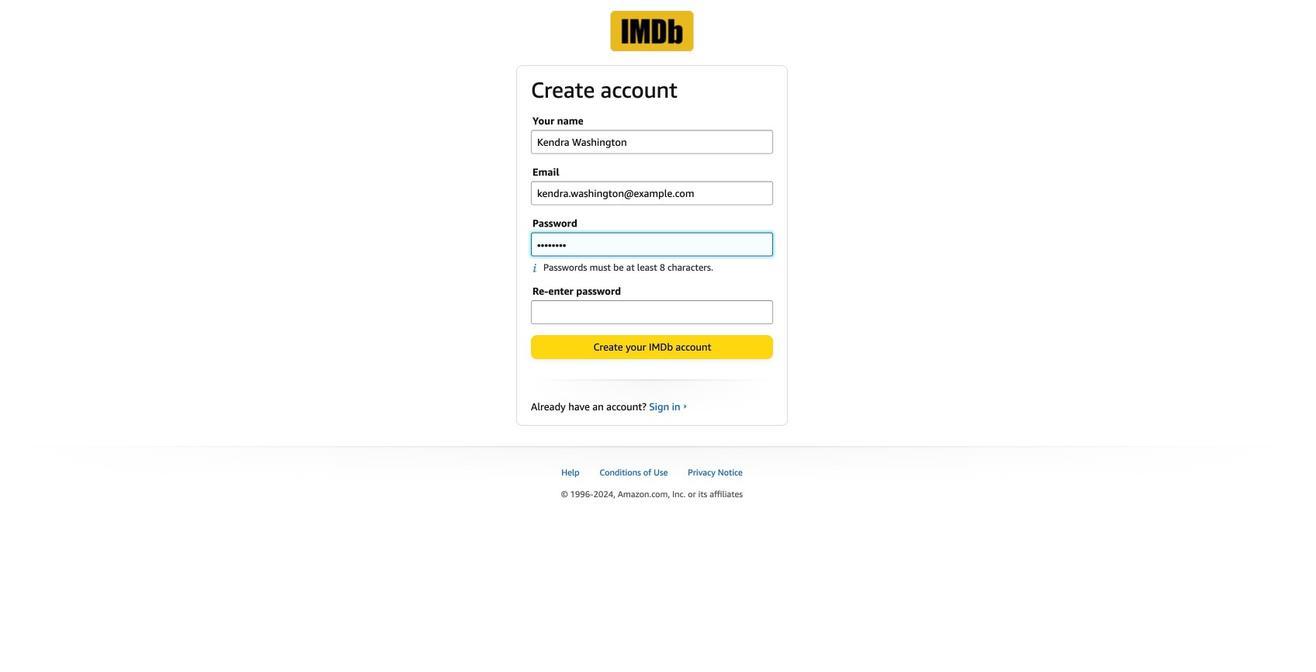 Task type: vqa. For each thing, say whether or not it's contained in the screenshot.
bottom ago
no



Task type: describe. For each thing, give the bounding box(es) containing it.
imdb.com logo image
[[611, 11, 694, 51]]

alert image
[[533, 263, 543, 273]]

at least 8 characters password field
[[531, 233, 773, 257]]

First and last name text field
[[531, 130, 773, 154]]



Task type: locate. For each thing, give the bounding box(es) containing it.
None submit
[[532, 336, 772, 358]]

None email field
[[531, 181, 773, 205]]

None password field
[[531, 300, 773, 324]]



